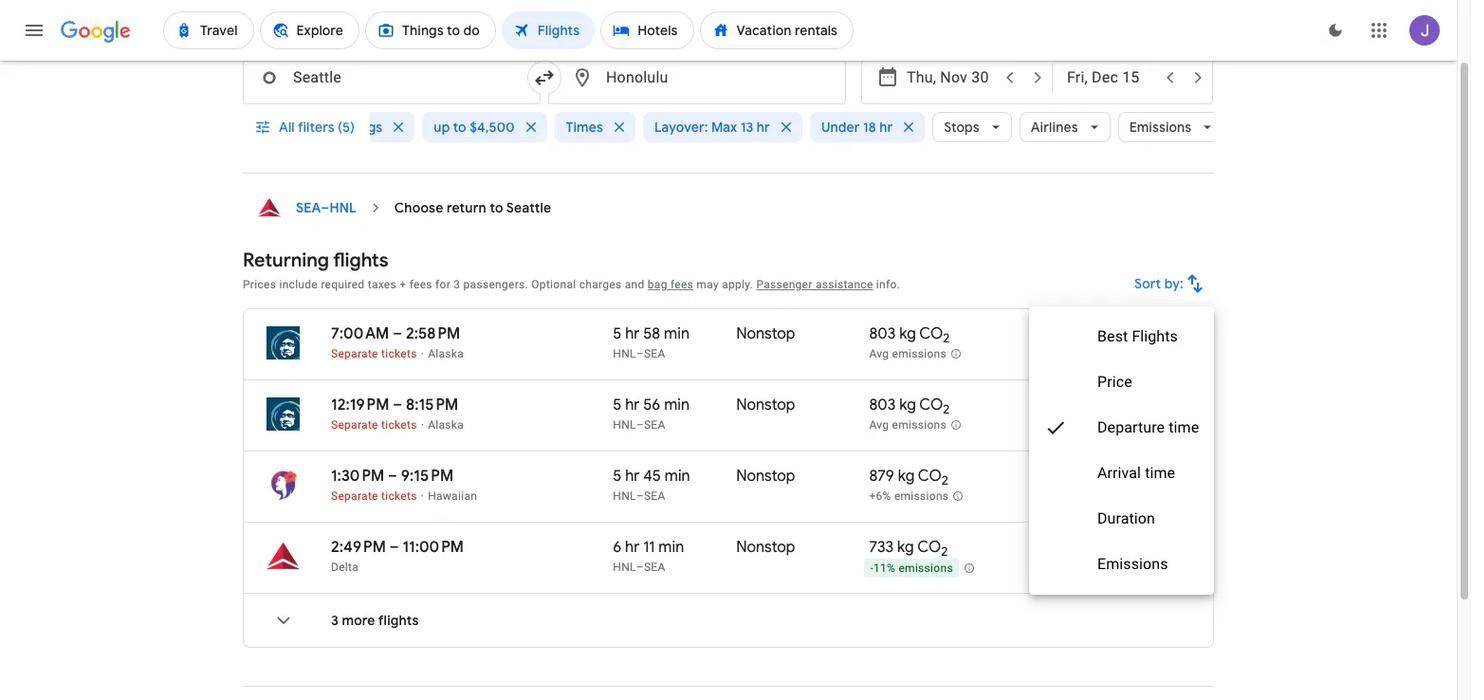 Task type: locate. For each thing, give the bounding box(es) containing it.
2 round trip from the top
[[1086, 562, 1138, 575]]

total duration 6 hr 11 min. element
[[613, 538, 737, 560]]

hnl inside 5 hr 58 min hnl – sea
[[613, 347, 636, 361]]

13
[[741, 119, 754, 136]]

layover: max 13 hr
[[655, 119, 770, 136]]

kg for 5 hr 45 min
[[898, 467, 915, 486]]

1 separate tickets from the top
[[331, 347, 417, 361]]

1 vertical spatial trip
[[1120, 562, 1138, 575]]

fees right bag
[[671, 278, 694, 291]]

1 vertical spatial separate tickets
[[331, 418, 417, 432]]

price
[[1097, 373, 1132, 391]]

3 separate tickets from the top
[[331, 490, 417, 503]]

sea inside 5 hr 56 min hnl – sea
[[644, 418, 666, 432]]

min for 5 hr 45 min
[[665, 467, 690, 486]]

all filters (5) button
[[243, 104, 370, 150]]

0 vertical spatial avg
[[869, 347, 889, 361]]

1 vertical spatial avg emissions
[[869, 419, 947, 432]]

delta
[[331, 561, 359, 574]]

hawaiian
[[428, 490, 477, 503]]

bags
[[352, 119, 383, 136]]

flights up required
[[333, 249, 389, 272]]

sea for 7:00 am – 2:58 pm
[[644, 347, 666, 361]]

sea down the 11
[[644, 561, 666, 574]]

hnl up the "6"
[[613, 490, 636, 503]]

1 vertical spatial flights
[[378, 612, 419, 629]]

2 vertical spatial 3
[[331, 612, 339, 629]]

round trip down duration
[[1086, 562, 1138, 575]]

layover:
[[655, 119, 708, 136]]

1 vertical spatial 803 kg co 2
[[869, 396, 950, 418]]

passenger
[[757, 278, 813, 291]]

0 horizontal spatial fees
[[410, 278, 432, 291]]

time right departure
[[1169, 418, 1199, 436]]

tickets
[[381, 347, 417, 361], [381, 418, 417, 432], [381, 490, 417, 503]]

Return text field
[[1067, 52, 1155, 103]]

by:
[[1165, 275, 1184, 292]]

min inside 6 hr 11 min hnl – sea
[[659, 538, 684, 557]]

hr inside 5 hr 45 min hnl – sea
[[625, 467, 640, 486]]

1 5 from the top
[[613, 324, 622, 343]]

– left "8:15 pm"
[[393, 396, 402, 415]]

0 vertical spatial round
[[1086, 419, 1117, 433]]

fees right +
[[410, 278, 432, 291]]

choose return to seattle
[[394, 199, 552, 216]]

arrival
[[1097, 464, 1141, 482]]

+
[[400, 278, 406, 291]]

2 vertical spatial separate
[[331, 490, 378, 503]]

803 kg co 2 up 879 kg co 2
[[869, 396, 950, 418]]

hnl down 'total duration 5 hr 56 min.' element
[[613, 418, 636, 432]]

1 vertical spatial time
[[1145, 464, 1175, 482]]

avg
[[869, 347, 889, 361], [869, 419, 889, 432]]

1 vertical spatial avg
[[869, 419, 889, 432]]

separate tickets
[[331, 347, 417, 361], [331, 418, 417, 432], [331, 490, 417, 503]]

arrival time
[[1097, 464, 1175, 482]]

3 separate from the top
[[331, 490, 378, 503]]

avg emissions down assistance
[[869, 347, 947, 361]]

–
[[321, 199, 330, 216], [393, 324, 402, 343], [636, 347, 644, 361], [393, 396, 402, 415], [636, 418, 644, 432], [388, 467, 398, 486], [636, 490, 644, 503], [390, 538, 399, 557], [636, 561, 644, 574]]

0 vertical spatial separate tickets
[[331, 347, 417, 361]]

3 for 3 more flights
[[331, 612, 339, 629]]

under 18 hr button
[[810, 104, 925, 150]]

1 horizontal spatial to
[[490, 199, 503, 216]]

round trip
[[1086, 419, 1138, 433], [1086, 562, 1138, 575]]

2 tickets from the top
[[381, 418, 417, 432]]

3 5 from the top
[[613, 467, 622, 486]]

– left 2:58 pm text box
[[393, 324, 402, 343]]

0 vertical spatial flights
[[333, 249, 389, 272]]

separate down 1:30 pm text field
[[331, 490, 378, 503]]

tickets down 7:00 am – 2:58 pm
[[381, 347, 417, 361]]

separate tickets for 7:00 am
[[331, 347, 417, 361]]

alaska
[[428, 347, 464, 361], [428, 418, 464, 432]]

1  image from the top
[[421, 418, 424, 432]]

None search field
[[243, 9, 1224, 174]]

hnl down the "6"
[[613, 561, 636, 574]]

$4,500
[[470, 119, 515, 136]]

co for 5 hr 58 min
[[920, 324, 943, 343]]

leaves daniel k. inouye international airport at 7:00 am on friday, december 15 and arrives at seattle-tacoma international airport at 2:58 pm on friday, december 15. element
[[331, 324, 460, 343]]

separate for 1:30 pm
[[331, 490, 378, 503]]

2 803 kg co 2 from the top
[[869, 396, 950, 418]]

min inside 5 hr 45 min hnl – sea
[[665, 467, 690, 486]]

0 vertical spatial 803
[[869, 324, 896, 343]]

nonstop for 5 hr 58 min
[[737, 324, 796, 343]]

trip for 803
[[1120, 419, 1138, 433]]

nonstop
[[737, 324, 796, 343], [737, 396, 796, 415], [737, 467, 796, 486], [737, 538, 796, 557]]

choose
[[394, 199, 444, 216]]

1 round from the top
[[1086, 419, 1117, 433]]

1 vertical spatial  image
[[421, 490, 424, 503]]

hr left 45
[[625, 467, 640, 486]]

5 inside 5 hr 45 min hnl – sea
[[613, 467, 622, 486]]

nonstop flight. element for 5 hr 56 min
[[737, 396, 796, 417]]

3 button
[[377, 9, 453, 44]]

1 fees from the left
[[410, 278, 432, 291]]

6 hr 11 min hnl – sea
[[613, 538, 684, 574]]

to right 'return'
[[490, 199, 503, 216]]

min
[[664, 324, 690, 343], [664, 396, 690, 415], [665, 467, 690, 486], [659, 538, 684, 557]]

0 vertical spatial time
[[1169, 418, 1199, 436]]

1 vertical spatial emissions
[[1097, 555, 1168, 573]]

emissions down return text field on the top
[[1130, 119, 1192, 136]]

to right the up
[[453, 119, 467, 136]]

1 vertical spatial separate
[[331, 418, 378, 432]]

airlines button
[[1020, 104, 1111, 150]]

0 vertical spatial 803 kg co 2
[[869, 324, 950, 346]]

min inside 5 hr 56 min hnl – sea
[[664, 396, 690, 415]]

tickets for 9:15 pm
[[381, 490, 417, 503]]

Departure time: 7:00 AM. text field
[[331, 324, 389, 343]]

18
[[863, 119, 876, 136]]

2 vertical spatial tickets
[[381, 490, 417, 503]]

2 for 5 hr 45 min
[[942, 473, 949, 489]]

co for 5 hr 45 min
[[918, 467, 942, 486]]

avg emissions for 5 hr 58 min
[[869, 347, 947, 361]]

Arrival time: 8:15 PM. text field
[[406, 396, 459, 415]]

2 inside 879 kg co 2
[[942, 473, 949, 489]]

trip
[[1120, 419, 1138, 433], [1120, 562, 1138, 575]]

803 kg co 2
[[869, 324, 950, 346], [869, 396, 950, 418]]

6
[[613, 538, 622, 557]]

sea down the "58"
[[644, 347, 666, 361]]

total duration 5 hr 58 min. element
[[613, 324, 737, 346]]

more
[[342, 612, 375, 629]]

803 down assistance
[[869, 324, 896, 343]]

2 803 from the top
[[869, 396, 896, 415]]

stops
[[944, 119, 980, 136]]

time for arrival time
[[1145, 464, 1175, 482]]

0 vertical spatial 3
[[411, 19, 419, 34]]

tickets down 12:19 pm – 8:15 pm
[[381, 418, 417, 432]]

5 inside 5 hr 56 min hnl – sea
[[613, 396, 622, 415]]

1 vertical spatial 3
[[454, 278, 460, 291]]

1 vertical spatial 5
[[613, 396, 622, 415]]

hr right 13
[[757, 119, 770, 136]]

2 nonstop flight. element from the top
[[737, 396, 796, 417]]

hnl inside 5 hr 45 min hnl – sea
[[613, 490, 636, 503]]

1 vertical spatial alaska
[[428, 418, 464, 432]]

separate
[[331, 347, 378, 361], [331, 418, 378, 432], [331, 490, 378, 503]]

2 avg from the top
[[869, 419, 889, 432]]

1 nonstop from the top
[[737, 324, 796, 343]]

2 nonstop from the top
[[737, 396, 796, 415]]

 image inside returning flights main content
[[421, 347, 424, 361]]

min right the 11
[[659, 538, 684, 557]]

0 vertical spatial trip
[[1120, 419, 1138, 433]]

2 vertical spatial 5
[[613, 467, 622, 486]]

min inside 5 hr 58 min hnl – sea
[[664, 324, 690, 343]]

flights
[[1132, 327, 1178, 345]]

 image
[[421, 347, 424, 361]]

hr inside 5 hr 56 min hnl – sea
[[625, 396, 640, 415]]

select your sort order. menu
[[1029, 306, 1214, 595]]

0 vertical spatial to
[[453, 119, 467, 136]]

1 avg emissions from the top
[[869, 347, 947, 361]]

0 vertical spatial separate
[[331, 347, 378, 361]]

– down the "58"
[[636, 347, 644, 361]]

co
[[920, 324, 943, 343], [920, 396, 943, 415], [918, 467, 942, 486], [918, 538, 941, 557]]

5 left the "58"
[[613, 324, 622, 343]]

separate down departure time: 7:00 am. text box
[[331, 347, 378, 361]]

2 vertical spatial separate tickets
[[331, 490, 417, 503]]

prices
[[243, 278, 276, 291]]

nonstop flight. element
[[737, 324, 796, 346], [737, 396, 796, 417], [737, 467, 796, 489], [737, 538, 796, 560]]

2 trip from the top
[[1120, 562, 1138, 575]]

1 vertical spatial to
[[490, 199, 503, 216]]

1 803 from the top
[[869, 324, 896, 343]]

4 nonstop from the top
[[737, 538, 796, 557]]

11
[[643, 538, 655, 557]]

1:30 pm – 9:15 pm
[[331, 467, 454, 486]]

– down 45
[[636, 490, 644, 503]]

co inside 733 kg co 2
[[918, 538, 941, 557]]

avg emissions up 879 kg co 2
[[869, 419, 947, 432]]

returning
[[243, 249, 329, 272]]

3 inside popup button
[[411, 19, 419, 34]]

trip down duration
[[1120, 562, 1138, 575]]

nonstop flight. element for 6 hr 11 min
[[737, 538, 796, 560]]

– inside 5 hr 58 min hnl – sea
[[636, 347, 644, 361]]

trip for 733
[[1120, 562, 1138, 575]]

803 up 879 at the right of the page
[[869, 396, 896, 415]]

round trip down price
[[1086, 419, 1138, 433]]

1 vertical spatial tickets
[[381, 418, 417, 432]]

 image
[[421, 418, 424, 432], [421, 490, 424, 503]]

separate down the 12:19 pm 'text box'
[[331, 418, 378, 432]]

1 horizontal spatial 3
[[411, 19, 419, 34]]

4 nonstop flight. element from the top
[[737, 538, 796, 560]]

time right 960 us dollars "text field"
[[1145, 464, 1175, 482]]

3 more flights image
[[261, 598, 306, 643]]

emissions
[[892, 347, 947, 361], [892, 419, 947, 432], [895, 490, 949, 503], [899, 562, 953, 575]]

45
[[643, 467, 661, 486]]

0 horizontal spatial 3
[[331, 612, 339, 629]]

min right '56'
[[664, 396, 690, 415]]

alaska down 2:58 pm
[[428, 347, 464, 361]]

round down duration
[[1086, 562, 1117, 575]]

to inside popup button
[[453, 119, 467, 136]]

0 vertical spatial round trip
[[1086, 419, 1138, 433]]

2 avg emissions from the top
[[869, 419, 947, 432]]

separate tickets down departure time: 7:00 am. text box
[[331, 347, 417, 361]]

avg for 5 hr 56 min
[[869, 419, 889, 432]]

– right departure time: 2:49 pm. text box
[[390, 538, 399, 557]]

hr left '56'
[[625, 396, 640, 415]]

main menu image
[[23, 19, 46, 42]]

duration
[[1097, 509, 1155, 528]]

alaska down "8:15 pm"
[[428, 418, 464, 432]]

sea – hnl
[[296, 199, 356, 216]]

803 for 5 hr 56 min
[[869, 396, 896, 415]]

fees
[[410, 278, 432, 291], [671, 278, 694, 291]]

hnl down total duration 5 hr 58 min. element
[[613, 347, 636, 361]]

separate tickets for 1:30 pm
[[331, 490, 417, 503]]

960 US dollars text field
[[1102, 467, 1138, 486]]

0 vertical spatial avg emissions
[[869, 347, 947, 361]]

0 vertical spatial emissions
[[1130, 119, 1192, 136]]

time for departure time
[[1169, 418, 1199, 436]]

0 vertical spatial tickets
[[381, 347, 417, 361]]

– down the 11
[[636, 561, 644, 574]]

5 hr 45 min hnl – sea
[[613, 467, 690, 503]]

hnl for 1:30 pm – 9:15 pm
[[613, 490, 636, 503]]

1 tickets from the top
[[381, 347, 417, 361]]

sea up returning flights
[[296, 199, 321, 216]]

 image down "8:15 pm"
[[421, 418, 424, 432]]

2 5 from the top
[[613, 396, 622, 415]]

hr inside 5 hr 58 min hnl – sea
[[625, 324, 640, 343]]

3 tickets from the top
[[381, 490, 417, 503]]

kg inside 733 kg co 2
[[898, 538, 914, 557]]

1 vertical spatial round
[[1086, 562, 1117, 575]]

hr right the "6"
[[625, 538, 640, 557]]

nonstop flight. element for 5 hr 58 min
[[737, 324, 796, 346]]

58
[[643, 324, 661, 343]]

for
[[436, 278, 451, 291]]

emissions
[[1130, 119, 1192, 136], [1097, 555, 1168, 573]]

hr inside 6 hr 11 min hnl – sea
[[625, 538, 640, 557]]

flights right more
[[378, 612, 419, 629]]

2 round from the top
[[1086, 562, 1117, 575]]

change appearance image
[[1313, 8, 1359, 53]]

-
[[870, 562, 874, 575]]

stops button
[[933, 104, 1012, 150]]

5 inside 5 hr 58 min hnl – sea
[[613, 324, 622, 343]]

None text field
[[243, 51, 541, 104], [548, 51, 846, 104], [243, 51, 541, 104], [548, 51, 846, 104]]

hnl inside 5 hr 56 min hnl – sea
[[613, 418, 636, 432]]

round down price
[[1086, 419, 1117, 433]]

2 separate from the top
[[331, 418, 378, 432]]

sea inside 5 hr 58 min hnl – sea
[[644, 347, 666, 361]]

3
[[411, 19, 419, 34], [454, 278, 460, 291], [331, 612, 339, 629]]

1 round trip from the top
[[1086, 419, 1138, 433]]

sea down 45
[[644, 490, 666, 503]]

– inside 6 hr 11 min hnl – sea
[[636, 561, 644, 574]]

5 left '56'
[[613, 396, 622, 415]]

1272 US dollars text field
[[1094, 324, 1138, 343]]

2 bags
[[342, 119, 383, 136]]

sea for 12:19 pm – 8:15 pm
[[644, 418, 666, 432]]

5 hr 56 min hnl – sea
[[613, 396, 690, 432]]

2 separate tickets from the top
[[331, 418, 417, 432]]

3 nonstop flight. element from the top
[[737, 467, 796, 489]]

1 horizontal spatial fees
[[671, 278, 694, 291]]

returning flights main content
[[243, 189, 1214, 663]]

2 inside 733 kg co 2
[[941, 544, 948, 560]]

avg down assistance
[[869, 347, 889, 361]]

max
[[711, 119, 737, 136]]

up to $4,500 button
[[423, 104, 547, 150]]

1 vertical spatial round trip
[[1086, 562, 1138, 575]]

passengers.
[[464, 278, 528, 291]]

1 803 kg co 2 from the top
[[869, 324, 950, 346]]

separate for 7:00 am
[[331, 347, 378, 361]]

– down '56'
[[636, 418, 644, 432]]

hr right 18
[[880, 119, 893, 136]]

hr inside popup button
[[757, 119, 770, 136]]

2  image from the top
[[421, 490, 424, 503]]

min right 45
[[665, 467, 690, 486]]

avg up 879 at the right of the page
[[869, 419, 889, 432]]

1 vertical spatial 803
[[869, 396, 896, 415]]

total duration 5 hr 45 min. element
[[613, 467, 737, 489]]

separate tickets down the 12:19 pm 'text box'
[[331, 418, 417, 432]]

 image for 9:15 pm
[[421, 490, 424, 503]]

3 nonstop from the top
[[737, 467, 796, 486]]

1 trip from the top
[[1120, 419, 1138, 433]]

round
[[1086, 419, 1117, 433], [1086, 562, 1117, 575]]

min right the "58"
[[664, 324, 690, 343]]

up to $4,500
[[434, 119, 515, 136]]

co inside 879 kg co 2
[[918, 467, 942, 486]]

round trip for 733
[[1086, 562, 1138, 575]]

times
[[566, 119, 603, 136]]

5 left 45
[[613, 467, 622, 486]]

 image down "9:15 pm" "text field"
[[421, 490, 424, 503]]

emissions inside popup button
[[1130, 119, 1192, 136]]

1 nonstop flight. element from the top
[[737, 324, 796, 346]]

12:19 pm
[[331, 396, 389, 415]]

0 vertical spatial alaska
[[428, 347, 464, 361]]

803 kg co 2 down assistance
[[869, 324, 950, 346]]

up
[[434, 119, 450, 136]]

– left "9:15 pm" "text field"
[[388, 467, 398, 486]]

1 separate from the top
[[331, 347, 378, 361]]

min for 5 hr 56 min
[[664, 396, 690, 415]]

under
[[822, 119, 860, 136]]

hr left the "58"
[[625, 324, 640, 343]]

trip down price
[[1120, 419, 1138, 433]]

emissions for 5 hr 58 min
[[892, 347, 947, 361]]

sea down '56'
[[644, 418, 666, 432]]

separate tickets down 1:30 pm text field
[[331, 490, 417, 503]]

sea inside 5 hr 45 min hnl – sea
[[644, 490, 666, 503]]

2 alaska from the top
[[428, 418, 464, 432]]

kg inside 879 kg co 2
[[898, 467, 915, 486]]

5 for 5 hr 58 min
[[613, 324, 622, 343]]

emissions down duration
[[1097, 555, 1168, 573]]

tickets down 1:30 pm – 9:15 pm
[[381, 490, 417, 503]]

avg emissions
[[869, 347, 947, 361], [869, 419, 947, 432]]

0 vertical spatial  image
[[421, 418, 424, 432]]

0 vertical spatial 5
[[613, 324, 622, 343]]

1 avg from the top
[[869, 347, 889, 361]]

1 alaska from the top
[[428, 347, 464, 361]]

time inside radio item
[[1169, 418, 1199, 436]]

0 horizontal spatial to
[[453, 119, 467, 136]]



Task type: vqa. For each thing, say whether or not it's contained in the screenshot.
the Save Don's comfy private room to collection icon's Next image
no



Task type: describe. For each thing, give the bounding box(es) containing it.
sort by: button
[[1127, 261, 1214, 306]]

return
[[447, 199, 487, 216]]

1:30 pm
[[331, 467, 385, 486]]

leaves daniel k. inouye international airport at 1:30 pm on friday, december 15 and arrives at seattle-tacoma international airport at 9:15 pm on friday, december 15. element
[[331, 467, 454, 486]]

3 for 3
[[411, 19, 419, 34]]

none search field containing all filters (5)
[[243, 9, 1224, 174]]

and
[[625, 278, 645, 291]]

803 kg co 2 for 5 hr 56 min
[[869, 396, 950, 418]]

emissions inside select your sort order. menu
[[1097, 555, 1168, 573]]

hr inside popup button
[[880, 119, 893, 136]]

2 bags button
[[330, 104, 415, 150]]

all filters (5)
[[279, 119, 355, 136]]

nonstop for 5 hr 56 min
[[737, 396, 796, 415]]

emissions button
[[1118, 104, 1224, 150]]

 image for 8:15 pm
[[421, 418, 424, 432]]

803 kg co 2 for 5 hr 58 min
[[869, 324, 950, 346]]

leaves daniel k. inouye international airport at 2:49 pm on friday, december 15 and arrives at seattle-tacoma international airport at 11:00 pm on friday, december 15. element
[[331, 538, 464, 557]]

2 fees from the left
[[671, 278, 694, 291]]

passenger assistance button
[[757, 278, 873, 291]]

kg for 5 hr 58 min
[[900, 324, 916, 343]]

7:00 am – 2:58 pm
[[331, 324, 460, 343]]

emissions for 5 hr 56 min
[[892, 419, 947, 432]]

charges
[[579, 278, 622, 291]]

optional
[[532, 278, 576, 291]]

round for 803
[[1086, 419, 1117, 433]]

5 hr 58 min hnl – sea
[[613, 324, 690, 361]]

co for 6 hr 11 min
[[918, 538, 941, 557]]

+6%
[[869, 490, 891, 503]]

avg emissions for 5 hr 56 min
[[869, 419, 947, 432]]

2 for 5 hr 58 min
[[943, 330, 950, 346]]

56
[[643, 396, 661, 415]]

under 18 hr
[[822, 119, 893, 136]]

Arrival time: 11:00 PM. text field
[[403, 538, 464, 557]]

11%
[[874, 562, 896, 575]]

filters
[[298, 119, 335, 136]]

nonstop for 5 hr 45 min
[[737, 467, 796, 486]]

total duration 5 hr 56 min. element
[[613, 396, 737, 417]]

Arrival time: 2:58 PM. text field
[[406, 324, 460, 343]]

2 for 5 hr 56 min
[[943, 401, 950, 418]]

3 more flights
[[331, 612, 419, 629]]

$960
[[1102, 467, 1138, 486]]

tickets for 8:15 pm
[[381, 418, 417, 432]]

-11% emissions
[[870, 562, 953, 575]]

hr for 5 hr 56 min
[[625, 396, 640, 415]]

7:00 am
[[331, 324, 389, 343]]

nonstop for 6 hr 11 min
[[737, 538, 796, 557]]

nonstop flight. element for 5 hr 45 min
[[737, 467, 796, 489]]

bag
[[648, 278, 668, 291]]

taxes
[[368, 278, 397, 291]]

– inside 5 hr 56 min hnl – sea
[[636, 418, 644, 432]]

departure time radio item
[[1029, 405, 1214, 451]]

hnl up returning flights
[[330, 199, 356, 216]]

hr for 5 hr 45 min
[[625, 467, 640, 486]]

Departure time: 12:19 PM. text field
[[331, 396, 389, 415]]

11:00 pm
[[403, 538, 464, 557]]

seattle
[[506, 199, 552, 216]]

swap origin and destination. image
[[533, 66, 556, 89]]

leaves daniel k. inouye international airport at 12:19 pm on friday, december 15 and arrives at seattle-tacoma international airport at 8:15 pm on friday, december 15. element
[[331, 396, 459, 415]]

best
[[1097, 327, 1128, 345]]

emissions for 5 hr 45 min
[[895, 490, 949, 503]]

prices include required taxes + fees for 3 passengers. optional charges and bag fees may apply. passenger assistance
[[243, 278, 873, 291]]

– up returning flights
[[321, 199, 330, 216]]

2:49 pm – 11:00 pm delta
[[331, 538, 464, 574]]

hnl for 12:19 pm – 8:15 pm
[[613, 418, 636, 432]]

best flights
[[1097, 327, 1178, 345]]

+6% emissions
[[869, 490, 949, 503]]

879
[[869, 467, 895, 486]]

bag fees button
[[648, 278, 694, 291]]

sea inside 6 hr 11 min hnl – sea
[[644, 561, 666, 574]]

733 kg co 2
[[869, 538, 948, 560]]

– inside 2:49 pm – 11:00 pm delta
[[390, 538, 399, 557]]

sea for 1:30 pm – 9:15 pm
[[644, 490, 666, 503]]

may
[[697, 278, 719, 291]]

5 for 5 hr 56 min
[[613, 396, 622, 415]]

departure time
[[1097, 418, 1199, 436]]

5 for 5 hr 45 min
[[613, 467, 622, 486]]

avg for 5 hr 58 min
[[869, 347, 889, 361]]

times button
[[555, 104, 636, 150]]

returning flights
[[243, 249, 389, 272]]

2:49 pm
[[331, 538, 386, 557]]

round trip for 803
[[1086, 419, 1138, 433]]

alaska for 2:58 pm
[[428, 347, 464, 361]]

apply.
[[722, 278, 753, 291]]

2 for 6 hr 11 min
[[941, 544, 948, 560]]

min for 6 hr 11 min
[[659, 538, 684, 557]]

hr for 6 hr 11 min
[[625, 538, 640, 557]]

min for 5 hr 58 min
[[664, 324, 690, 343]]

879 kg co 2
[[869, 467, 949, 489]]

sort by:
[[1135, 275, 1184, 292]]

803 for 5 hr 58 min
[[869, 324, 896, 343]]

– inside 5 hr 45 min hnl – sea
[[636, 490, 644, 503]]

733
[[869, 538, 894, 557]]

kg for 6 hr 11 min
[[898, 538, 914, 557]]

hnl inside 6 hr 11 min hnl – sea
[[613, 561, 636, 574]]

12:19 pm – 8:15 pm
[[331, 396, 459, 415]]

9:15 pm
[[401, 467, 454, 486]]

hnl for 7:00 am – 2:58 pm
[[613, 347, 636, 361]]

assistance
[[816, 278, 873, 291]]

Departure time: 1:30 PM. text field
[[331, 467, 385, 486]]

Departure text field
[[907, 52, 994, 103]]

layover: max 13 hr button
[[643, 104, 803, 150]]

sort
[[1135, 275, 1162, 292]]

to inside returning flights main content
[[490, 199, 503, 216]]

$1,272
[[1094, 324, 1138, 343]]

include
[[279, 278, 318, 291]]

alaska for 8:15 pm
[[428, 418, 464, 432]]

round for 733
[[1086, 562, 1117, 575]]

departure
[[1097, 418, 1165, 436]]

2 inside popup button
[[342, 119, 349, 136]]

co for 5 hr 56 min
[[920, 396, 943, 415]]

separate tickets for 12:19 pm
[[331, 418, 417, 432]]

2 horizontal spatial 3
[[454, 278, 460, 291]]

Arrival time: 9:15 PM. text field
[[401, 467, 454, 486]]

all
[[279, 119, 295, 136]]

airlines
[[1031, 119, 1078, 136]]

Departure time: 2:49 PM. text field
[[331, 538, 386, 557]]

separate for 12:19 pm
[[331, 418, 378, 432]]

kg for 5 hr 56 min
[[900, 396, 916, 415]]

8:15 pm
[[406, 396, 459, 415]]

(5)
[[338, 119, 355, 136]]

required
[[321, 278, 365, 291]]

hr for 5 hr 58 min
[[625, 324, 640, 343]]

2:58 pm
[[406, 324, 460, 343]]

tickets for 2:58 pm
[[381, 347, 417, 361]]



